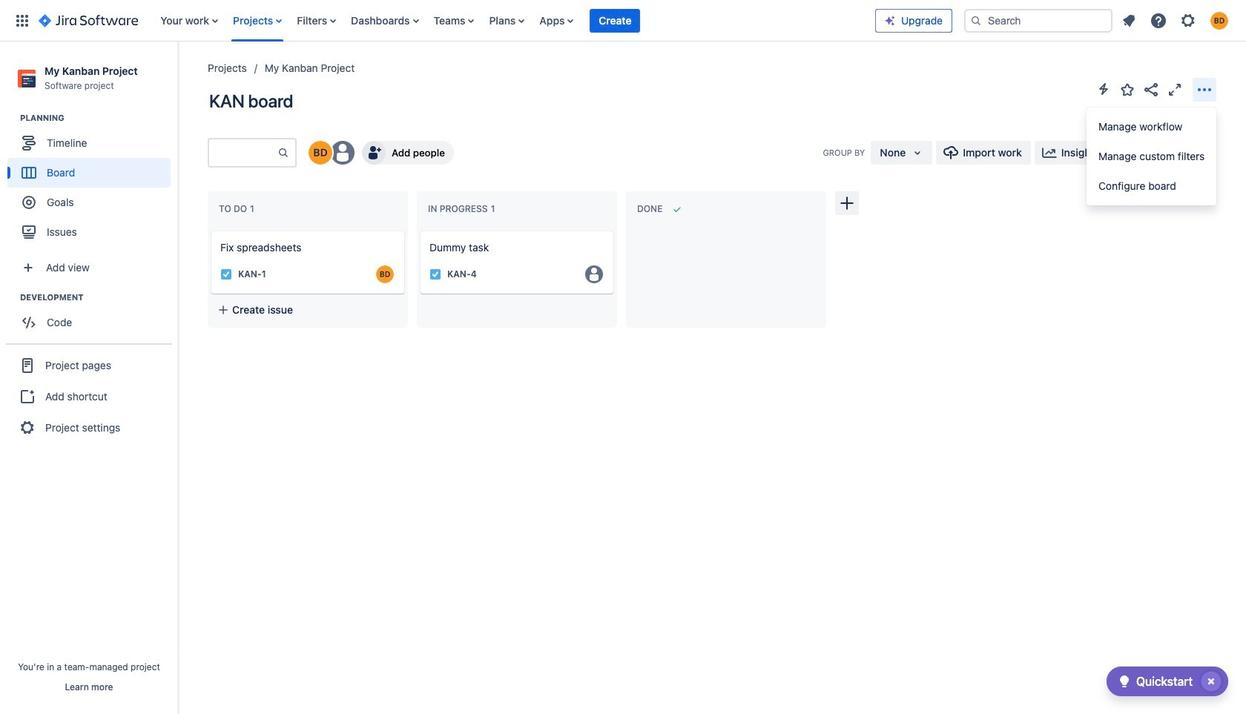Task type: describe. For each thing, give the bounding box(es) containing it.
notifications image
[[1121, 12, 1138, 29]]

0 horizontal spatial list
[[153, 0, 876, 41]]

in progress element
[[428, 203, 498, 215]]

sidebar navigation image
[[162, 59, 194, 89]]

more actions image
[[1196, 81, 1214, 98]]

Search field
[[965, 9, 1113, 32]]

check image
[[1116, 673, 1134, 691]]

development image
[[2, 289, 20, 307]]

task image
[[430, 269, 442, 280]]

1 horizontal spatial list
[[1116, 7, 1238, 34]]

dismiss quickstart image
[[1200, 670, 1224, 694]]

your profile and settings image
[[1211, 12, 1229, 29]]

import image
[[943, 144, 960, 162]]

create column image
[[839, 194, 856, 212]]

appswitcher icon image
[[13, 12, 31, 29]]

goal image
[[22, 196, 36, 209]]

planning image
[[2, 109, 20, 127]]

sidebar element
[[0, 42, 178, 715]]

add people image
[[365, 144, 383, 162]]

to do element
[[219, 203, 257, 215]]

enter full screen image
[[1167, 81, 1184, 98]]

heading for planning image
[[20, 112, 177, 124]]



Task type: vqa. For each thing, say whether or not it's contained in the screenshot.
dialog
no



Task type: locate. For each thing, give the bounding box(es) containing it.
None search field
[[965, 9, 1113, 32]]

search image
[[971, 14, 982, 26]]

automations menu button icon image
[[1095, 80, 1113, 98]]

create issue image down to do element
[[201, 221, 219, 239]]

create issue image down in progress element
[[410, 221, 428, 239]]

1 horizontal spatial create issue image
[[410, 221, 428, 239]]

create issue image
[[201, 221, 219, 239], [410, 221, 428, 239]]

2 heading from the top
[[20, 292, 177, 304]]

group
[[1087, 108, 1217, 206], [7, 112, 177, 252], [7, 292, 177, 342], [6, 344, 172, 449]]

task image
[[220, 269, 232, 280]]

list
[[153, 0, 876, 41], [1116, 7, 1238, 34]]

1 heading from the top
[[20, 112, 177, 124]]

help image
[[1150, 12, 1168, 29]]

0 vertical spatial heading
[[20, 112, 177, 124]]

Search this board text field
[[209, 140, 278, 166]]

create issue image for to do element
[[201, 221, 219, 239]]

settings image
[[1180, 12, 1198, 29]]

1 vertical spatial heading
[[20, 292, 177, 304]]

star kan board image
[[1119, 81, 1137, 98]]

list item
[[590, 0, 641, 41]]

heading for development icon
[[20, 292, 177, 304]]

heading
[[20, 112, 177, 124], [20, 292, 177, 304]]

primary element
[[9, 0, 876, 41]]

1 create issue image from the left
[[201, 221, 219, 239]]

0 horizontal spatial create issue image
[[201, 221, 219, 239]]

banner
[[0, 0, 1247, 42]]

create issue image for in progress element
[[410, 221, 428, 239]]

jira software image
[[39, 12, 138, 29], [39, 12, 138, 29]]

2 create issue image from the left
[[410, 221, 428, 239]]



